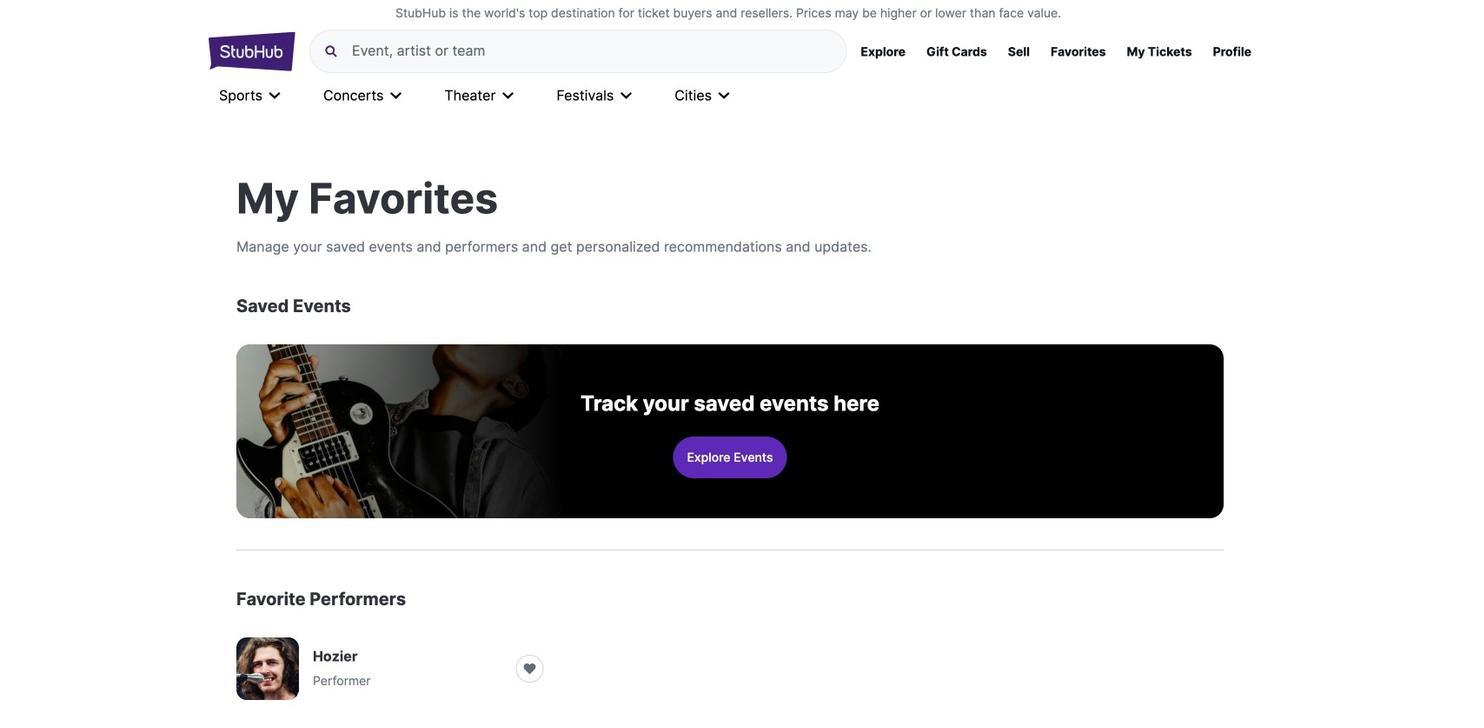 Task type: locate. For each thing, give the bounding box(es) containing it.
Event, artist or team search field
[[352, 43, 833, 60]]

stubhub image
[[209, 30, 296, 73]]



Task type: describe. For each thing, give the bounding box(es) containing it.
hozier image
[[237, 637, 299, 700]]

man playing the guitar image
[[237, 344, 563, 518]]



Task type: vqa. For each thing, say whether or not it's contained in the screenshot.
Features
no



